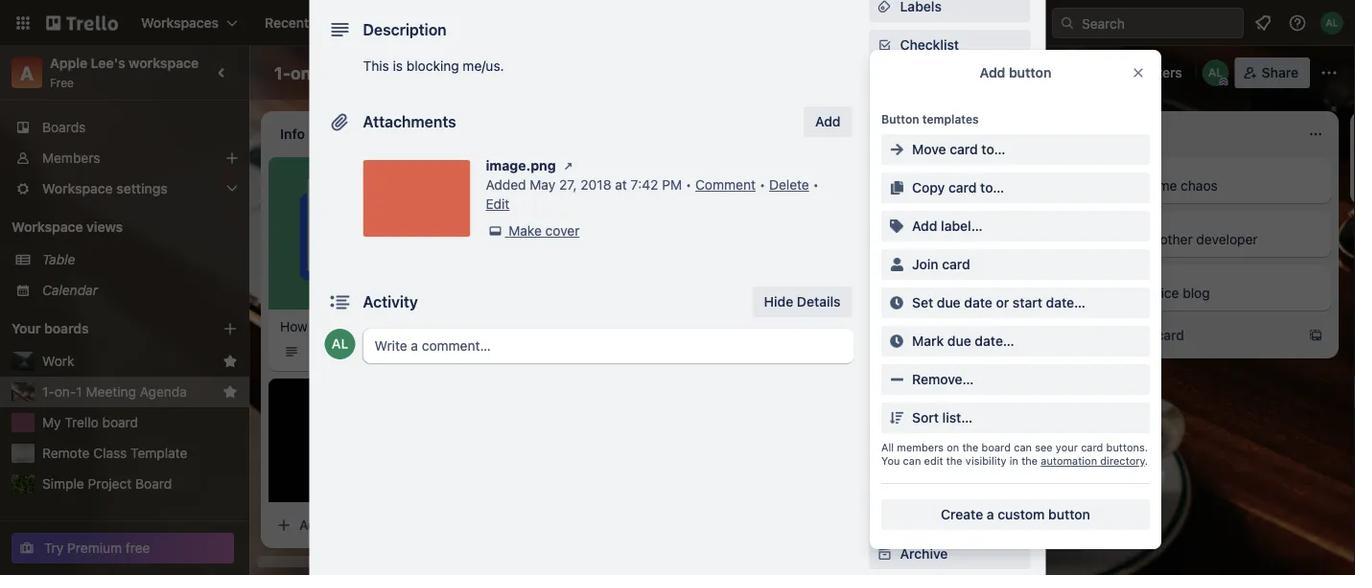 Task type: locate. For each thing, give the bounding box(es) containing it.
can inside "i think we can improve velocity if we make some tooling changes."
[[615, 324, 637, 340]]

sm image up all
[[875, 421, 894, 440]]

0 vertical spatial ups
[[909, 201, 932, 215]]

0 vertical spatial move
[[912, 141, 946, 157]]

sm image inside join card button
[[887, 255, 906, 274]]

sm image
[[887, 140, 906, 159], [559, 156, 578, 176], [887, 217, 906, 236], [887, 255, 906, 274], [887, 332, 906, 351], [887, 409, 906, 428], [875, 421, 894, 440], [875, 459, 894, 479], [875, 498, 894, 517]]

Board name text field
[[265, 58, 475, 88]]

move for move
[[900, 422, 934, 438]]

ups up the date
[[974, 267, 999, 283]]

1 vertical spatial starred icon image
[[223, 385, 238, 400]]

due inside button
[[937, 295, 961, 311]]

make
[[509, 223, 542, 239], [900, 499, 934, 515]]

board for how to use this board
[[379, 319, 415, 335]]

mark
[[912, 333, 944, 349]]

starred icon image for 1-on-1 meeting agenda
[[223, 385, 238, 400]]

simple
[[42, 476, 84, 492]]

move inside "link"
[[900, 422, 934, 438]]

make left create in the bottom of the page
[[900, 499, 934, 515]]

i think we can improve velocity if we make some tooling changes. link
[[552, 322, 775, 361]]

sm image inside the sort list… 'button'
[[887, 409, 906, 428]]

can up some on the left bottom of page
[[615, 324, 637, 340]]

apple lee (applelee29) image right filters on the right of the page
[[1202, 59, 1229, 86]]

1 vertical spatial agenda
[[140, 384, 187, 400]]

add power-ups link
[[869, 260, 1031, 291]]

discuss for reassign
[[886, 166, 930, 179]]

new training program link
[[825, 176, 1047, 196]]

0 vertical spatial button
[[1009, 65, 1052, 81]]

0 horizontal spatial add button
[[900, 346, 971, 362]]

copy down the members
[[900, 461, 933, 477]]

time
[[1150, 178, 1177, 194]]

0 vertical spatial power-
[[869, 201, 909, 215]]

this is blocking me/us.
[[363, 58, 504, 74]]

0 horizontal spatial 1
[[76, 384, 82, 400]]

button
[[881, 112, 919, 126]]

1 vertical spatial 1-on-1 meeting agenda
[[42, 384, 187, 400]]

1 horizontal spatial board
[[379, 319, 415, 335]]

button up remove…
[[929, 346, 971, 362]]

can down the members
[[903, 455, 921, 468]]

sm image left archive
[[875, 545, 894, 564]]

1 vertical spatial date…
[[975, 333, 1015, 349]]

goal for manage
[[1116, 166, 1142, 179]]

meeting inside text field
[[331, 62, 399, 83]]

0 vertical spatial make
[[509, 223, 542, 239]]

1-on-1 meeting agenda inside text field
[[274, 62, 466, 83]]

1-on-1 meeting agenda down description
[[274, 62, 466, 83]]

1 vertical spatial add button
[[900, 346, 971, 362]]

add inside button
[[815, 114, 841, 129]]

date… inside button
[[1046, 295, 1086, 311]]

discuss for can
[[844, 246, 887, 260]]

2 vertical spatial button
[[1048, 507, 1090, 523]]

button left power ups icon
[[1009, 65, 1052, 81]]

0 vertical spatial add button
[[980, 65, 1052, 81]]

sm image for mark due date… "button"
[[887, 332, 906, 351]]

sm image down button on the right top of page
[[887, 140, 906, 159]]

a for can you please give feedback on the report? add a card button
[[873, 320, 880, 336]]

0 horizontal spatial add a card
[[299, 517, 367, 533]]

the up visibility
[[962, 442, 979, 454]]

search image
[[1060, 15, 1075, 31]]

make inside make template link
[[900, 499, 934, 515]]

1 inside text field
[[319, 62, 327, 83]]

sm image up checklist link
[[875, 0, 894, 16]]

is right this
[[393, 58, 403, 74]]

1-on-1 meeting agenda inside button
[[42, 384, 187, 400]]

1- up my
[[42, 384, 54, 400]]

sm image inside checklist link
[[875, 35, 894, 55]]

on left x,
[[665, 178, 681, 194]]

simple project board
[[42, 476, 172, 492]]

1 vertical spatial on
[[1013, 258, 1029, 274]]

add a card button for mentor another developer
[[1086, 320, 1301, 351]]

on inside discuss can you please give feedback on the report?
[[1013, 258, 1029, 274]]

1 vertical spatial apple lee (applelee29) image
[[1202, 59, 1229, 86]]

0 horizontal spatial agenda
[[140, 384, 187, 400]]

0 vertical spatial due
[[937, 295, 961, 311]]

please
[[879, 258, 919, 274]]

another
[[1145, 232, 1193, 247]]

27,
[[559, 177, 577, 193]]

copy down discuss reassign
[[912, 180, 945, 196]]

ups down program
[[909, 201, 932, 215]]

all members on the board can see your card buttons. you can edit the visibility in the
[[881, 442, 1148, 468]]

1 horizontal spatial 1
[[319, 62, 327, 83]]

archive
[[900, 546, 948, 562]]

sm image inside 'set due date or start date…' button
[[887, 293, 906, 313]]

board
[[379, 319, 415, 335], [102, 415, 138, 431], [982, 442, 1011, 454]]

0 horizontal spatial ups
[[909, 201, 932, 215]]

views
[[86, 219, 123, 235]]

can right the how
[[730, 178, 752, 194]]

2 vertical spatial 1
[[76, 384, 82, 400]]

sm image left checklist
[[875, 35, 894, 55]]

board
[[135, 476, 172, 492]]

add a card button
[[813, 313, 1028, 343], [1086, 320, 1301, 351], [269, 510, 483, 541]]

a
[[873, 320, 880, 336], [1145, 328, 1153, 343], [987, 507, 994, 523], [328, 517, 336, 533]]

use
[[327, 319, 349, 335]]

sm image inside move "link"
[[875, 421, 894, 440]]

0 horizontal spatial 1-on-1 meeting agenda
[[42, 384, 187, 400]]

1 horizontal spatial make
[[900, 499, 934, 515]]

sm image down you
[[875, 498, 894, 517]]

meeting down "work" button
[[86, 384, 136, 400]]

sm image inside make template link
[[875, 498, 894, 517]]

create a custom button
[[941, 507, 1090, 523]]

0 horizontal spatial board
[[102, 415, 138, 431]]

sm image inside mark due date… "button"
[[887, 332, 906, 351]]

0 vertical spatial agenda
[[403, 62, 466, 83]]

1 vertical spatial board
[[102, 415, 138, 431]]

sm image for move "link"
[[875, 421, 894, 440]]

checklist
[[900, 37, 959, 53]]

board down 'activity' on the left bottom of page
[[379, 319, 415, 335]]

sm image down power-ups
[[887, 217, 906, 236]]

due
[[937, 295, 961, 311], [947, 333, 971, 349]]

apple lee (applelee29) image
[[1321, 12, 1344, 35], [1202, 59, 1229, 86]]

due right set
[[937, 295, 961, 311]]

0 vertical spatial to…
[[982, 141, 1006, 157]]

boards
[[42, 119, 86, 135]]

1 vertical spatial ups
[[974, 267, 999, 283]]

0 horizontal spatial power-
[[869, 201, 909, 215]]

the down 'can'
[[825, 278, 845, 293]]

0 horizontal spatial date…
[[975, 333, 1015, 349]]

agenda up my trello board link
[[140, 384, 187, 400]]

card
[[950, 141, 978, 157], [949, 180, 977, 196], [942, 257, 970, 272], [884, 320, 912, 336], [1156, 328, 1185, 343], [1081, 442, 1103, 454], [339, 517, 367, 533]]

0 vertical spatial 1
[[319, 62, 327, 83]]

1 horizontal spatial meeting
[[331, 62, 399, 83]]

2 horizontal spatial on
[[1013, 258, 1029, 274]]

forward?
[[590, 197, 644, 213]]

1 starred icon image from the top
[[223, 354, 238, 369]]

remove…
[[912, 372, 974, 387]]

1 horizontal spatial power-
[[929, 267, 974, 283]]

1 vertical spatial make
[[900, 499, 934, 515]]

2 horizontal spatial add a card button
[[1086, 320, 1301, 351]]

1 vertical spatial on-
[[54, 384, 76, 400]]

remote
[[42, 445, 90, 461]]

0 vertical spatial copy
[[912, 180, 945, 196]]

my trello board link
[[42, 413, 238, 433]]

to
[[311, 319, 324, 335]]

1 up trello
[[76, 384, 82, 400]]

sm image inside remove… button
[[887, 370, 906, 389]]

2 vertical spatial on
[[947, 442, 959, 454]]

color: green, title: "goal" element
[[825, 165, 869, 179], [1097, 165, 1142, 179], [1097, 272, 1142, 287]]

sm image
[[875, 0, 894, 16], [875, 35, 894, 55], [887, 178, 906, 198], [486, 222, 505, 241], [887, 293, 906, 313], [887, 370, 906, 389], [875, 545, 894, 564]]

sm image for copy card to… button at the right
[[887, 178, 906, 198]]

hide
[[764, 294, 793, 310]]

copy for copy
[[900, 461, 933, 477]]

add a card button for can you please give feedback on the report?
[[813, 313, 1028, 343]]

0 horizontal spatial on
[[665, 178, 681, 194]]

1 vertical spatial meeting
[[86, 384, 136, 400]]

button right "custom"
[[1048, 507, 1090, 523]]

0 vertical spatial is
[[393, 58, 403, 74]]

due inside "button"
[[947, 333, 971, 349]]

blocker the team is stuck on x, how can we move forward?
[[552, 166, 774, 213]]

2018
[[581, 177, 611, 193]]

0 vertical spatial 1-on-1 meeting agenda
[[274, 62, 466, 83]]

on- inside button
[[54, 384, 76, 400]]

goal inside 'goal manage time chaos'
[[1116, 166, 1142, 179]]

filters
[[1143, 65, 1182, 81]]

0 vertical spatial date…
[[1046, 295, 1086, 311]]

how
[[280, 319, 308, 335]]

0 vertical spatial 1-
[[274, 62, 291, 83]]

may
[[530, 177, 556, 193]]

report?
[[848, 278, 893, 293]]

1 vertical spatial is
[[614, 178, 624, 194]]

1 horizontal spatial date…
[[1046, 295, 1086, 311]]

sm image left join
[[887, 255, 906, 274]]

1 horizontal spatial is
[[614, 178, 624, 194]]

move up discuss reassign
[[912, 141, 946, 157]]

close popover image
[[1131, 65, 1146, 81]]

1 vertical spatial power-
[[929, 267, 974, 283]]

1 horizontal spatial ups
[[974, 267, 999, 283]]

we right if
[[757, 324, 774, 340]]

date… inside "button"
[[975, 333, 1015, 349]]

sm image for the sort list… 'button'
[[887, 409, 906, 428]]

calendar power-up image
[[977, 64, 992, 80]]

move for move card to…
[[912, 141, 946, 157]]

template
[[938, 499, 994, 515]]

details
[[797, 294, 841, 310]]

0 horizontal spatial meeting
[[86, 384, 136, 400]]

on up start
[[1013, 258, 1029, 274]]

board inside all members on the board can see your card buttons. you can edit the visibility in the
[[982, 442, 1011, 454]]

sm image for make cover link
[[486, 222, 505, 241]]

blocker
[[572, 166, 613, 179]]

0 horizontal spatial on-
[[54, 384, 76, 400]]

apple lee (applelee29) image right "open information menu" image
[[1321, 12, 1344, 35]]

me/us.
[[463, 58, 504, 74]]

1 left this
[[319, 62, 327, 83]]

1 horizontal spatial on
[[947, 442, 959, 454]]

x,
[[685, 178, 697, 194]]

apple lee's workspace free
[[50, 55, 199, 89]]

on- inside text field
[[291, 62, 319, 83]]

1 horizontal spatial add a card button
[[813, 313, 1028, 343]]

give
[[923, 258, 949, 274]]

workspace
[[12, 219, 83, 235]]

1 down use
[[330, 345, 335, 359]]

1 vertical spatial to…
[[980, 180, 1004, 196]]

agenda inside text field
[[403, 62, 466, 83]]

edit link
[[486, 196, 510, 212]]

2 horizontal spatial board
[[982, 442, 1011, 454]]

0 vertical spatial meeting
[[331, 62, 399, 83]]

add button inside button
[[900, 346, 971, 362]]

2 horizontal spatial add a card
[[1116, 328, 1185, 343]]

1 vertical spatial button
[[929, 346, 971, 362]]

board up remote class template
[[102, 415, 138, 431]]

the team is stuck on x, how can we move forward? link
[[552, 176, 775, 215]]

1 horizontal spatial 1-
[[274, 62, 291, 83]]

0 horizontal spatial apple lee (applelee29) image
[[1202, 59, 1229, 86]]

make for make template
[[900, 499, 934, 515]]

sm image for make template link
[[875, 498, 894, 517]]

color: green, title: "goal" element for manage
[[1097, 165, 1142, 179]]

Write a comment text field
[[363, 329, 854, 363]]

color: orange, title: "discuss" element
[[867, 165, 930, 179], [552, 238, 615, 252], [825, 246, 887, 260]]

on- down work
[[54, 384, 76, 400]]

sm image for copy link
[[875, 459, 894, 479]]

date… up create from template… icon
[[1046, 295, 1086, 311]]

sm image down all
[[875, 459, 894, 479]]

1 horizontal spatial agenda
[[403, 62, 466, 83]]

the right in on the right bottom of the page
[[1022, 455, 1038, 468]]

is up the forward?
[[614, 178, 624, 194]]

add a card for mentor another developer
[[1116, 328, 1185, 343]]

color: orange, title: "discuss" element down move
[[552, 238, 615, 252]]

sm image down edit link
[[486, 222, 505, 241]]

color: orange, title: "discuss" element up report?
[[825, 246, 887, 260]]

to… for copy card to…
[[980, 180, 1004, 196]]

due right mark at right
[[947, 333, 971, 349]]

custom fields button
[[869, 151, 1031, 170]]

0 vertical spatial on-
[[291, 62, 319, 83]]

make inside make cover link
[[509, 223, 542, 239]]

blocking
[[407, 58, 459, 74]]

automation directory link
[[1041, 455, 1145, 468]]

make template
[[900, 499, 994, 515]]

1 vertical spatial 1
[[330, 345, 335, 359]]

add button up remove…
[[900, 346, 971, 362]]

join card button
[[881, 249, 1150, 280]]

0 horizontal spatial add a card button
[[269, 510, 483, 541]]

color: purple, title: "reassign" element
[[909, 165, 979, 179]]

create a custom button button
[[881, 500, 1150, 530]]

create from template… image
[[1036, 320, 1051, 336]]

workspace views
[[12, 219, 123, 235]]

1
[[319, 62, 327, 83], [330, 345, 335, 359], [76, 384, 82, 400]]

copy inside button
[[912, 180, 945, 196]]

sm image inside archive link
[[875, 545, 894, 564]]

remove… button
[[881, 364, 1150, 395]]

description
[[363, 21, 447, 39]]

we right comment link
[[756, 178, 774, 194]]

add button left power ups icon
[[980, 65, 1052, 81]]

1 horizontal spatial 1-on-1 meeting agenda
[[274, 62, 466, 83]]

on- left this
[[291, 62, 319, 83]]

agenda down description
[[403, 62, 466, 83]]

goal inside goal best practice blog
[[1116, 273, 1142, 287]]

stuck
[[628, 178, 662, 194]]

to… down fields
[[980, 180, 1004, 196]]

the inside discuss can you please give feedback on the report?
[[825, 278, 845, 293]]

1 horizontal spatial apple lee (applelee29) image
[[1321, 12, 1344, 35]]

add
[[980, 65, 1006, 81], [815, 114, 841, 129], [912, 218, 937, 234], [900, 267, 925, 283], [844, 320, 869, 336], [1116, 328, 1142, 343], [900, 346, 925, 362], [299, 517, 325, 533]]

sm image up actions
[[887, 370, 906, 389]]

filters button
[[1114, 58, 1188, 88]]

sm image up power-ups
[[887, 178, 906, 198]]

0 horizontal spatial make
[[509, 223, 542, 239]]

1 vertical spatial copy
[[900, 461, 933, 477]]

sm image left sort
[[887, 409, 906, 428]]

sm image up 27,
[[559, 156, 578, 176]]

1 vertical spatial due
[[947, 333, 971, 349]]

card inside all members on the board can see your card buttons. you can edit the visibility in the
[[1081, 442, 1103, 454]]

1 horizontal spatial add a card
[[844, 320, 912, 336]]

feedback
[[952, 258, 1010, 274]]

due for mark
[[947, 333, 971, 349]]

create from template… image
[[1308, 328, 1324, 343]]

can
[[825, 258, 849, 274]]

custom
[[998, 507, 1045, 523]]

meeting down description
[[331, 62, 399, 83]]

discuss inside discuss can you please give feedback on the report?
[[844, 246, 887, 260]]

i
[[552, 324, 556, 340]]

my
[[42, 415, 61, 431]]

0 horizontal spatial 1-
[[42, 384, 54, 400]]

on inside blocker the team is stuck on x, how can we move forward?
[[665, 178, 681, 194]]

sm image down automation
[[887, 332, 906, 351]]

Search field
[[1075, 9, 1243, 37]]

meeting inside button
[[86, 384, 136, 400]]

table
[[42, 252, 75, 268]]

move inside button
[[912, 141, 946, 157]]

sm image inside add label… button
[[887, 217, 906, 236]]

1-on-1 meeting agenda down "work" button
[[42, 384, 187, 400]]

make cover link
[[486, 222, 580, 241]]

date… down set due date or start date… at the bottom right of page
[[975, 333, 1015, 349]]

team
[[580, 178, 611, 194]]

changes.
[[673, 343, 729, 359]]

sm image inside copy card to… button
[[887, 178, 906, 198]]

1-
[[274, 62, 291, 83], [42, 384, 54, 400]]

make left cover
[[509, 223, 542, 239]]

on down list…
[[947, 442, 959, 454]]

1 vertical spatial 1-
[[42, 384, 54, 400]]

2 horizontal spatial 1
[[330, 345, 335, 359]]

on
[[665, 178, 681, 194], [1013, 258, 1029, 274], [947, 442, 959, 454]]

sm image inside copy link
[[875, 459, 894, 479]]

1- left this
[[274, 62, 291, 83]]

goal for best
[[1116, 273, 1142, 287]]

sm image for checklist link
[[875, 35, 894, 55]]

add button button
[[869, 339, 1031, 369]]

0 vertical spatial on
[[665, 178, 681, 194]]

think
[[560, 324, 590, 340]]

simple project board link
[[42, 475, 238, 494]]

starred icon image
[[223, 354, 238, 369], [223, 385, 238, 400]]

2 vertical spatial board
[[982, 442, 1011, 454]]

board up visibility
[[982, 442, 1011, 454]]

move up the members
[[900, 422, 934, 438]]

try
[[44, 540, 64, 556]]

0 vertical spatial board
[[379, 319, 415, 335]]

to… up copy card to… button at the right
[[982, 141, 1006, 157]]

0 vertical spatial starred icon image
[[223, 354, 238, 369]]

add a card for can you please give feedback on the report?
[[844, 320, 912, 336]]

comment link
[[695, 177, 756, 193]]

due for set
[[937, 295, 961, 311]]

add button
[[804, 106, 852, 137]]

sm image for join card button
[[887, 255, 906, 274]]

a link
[[12, 58, 42, 88]]

we inside blocker the team is stuck on x, how can we move forward?
[[756, 178, 774, 194]]

primary element
[[0, 0, 1355, 46]]

1-on-1 meeting agenda button
[[42, 383, 215, 402]]

add a card
[[844, 320, 912, 336], [1116, 328, 1185, 343], [299, 517, 367, 533]]

sm image up automation
[[887, 293, 906, 313]]

make
[[552, 343, 586, 359]]

can inside blocker the team is stuck on x, how can we move forward?
[[730, 178, 752, 194]]

1 vertical spatial move
[[900, 422, 934, 438]]

2 starred icon image from the top
[[223, 385, 238, 400]]

members link
[[0, 143, 249, 174]]

sm image inside move card to… button
[[887, 140, 906, 159]]

1 horizontal spatial on-
[[291, 62, 319, 83]]



Task type: describe. For each thing, give the bounding box(es) containing it.
goal best practice blog
[[1097, 273, 1210, 301]]

comment
[[695, 177, 756, 193]]

sm image for archive link
[[875, 545, 894, 564]]

new
[[825, 178, 852, 194]]

table link
[[42, 250, 238, 270]]

on inside all members on the board can see your card buttons. you can edit the visibility in the
[[947, 442, 959, 454]]

copy link
[[869, 454, 1031, 484]]

make for make cover
[[509, 223, 542, 239]]

set due date or start date… button
[[881, 288, 1150, 318]]

custom fields
[[900, 152, 990, 168]]

is inside blocker the team is stuck on x, how can we move forward?
[[614, 178, 624, 194]]

1 horizontal spatial add button
[[980, 65, 1052, 81]]

sm image for remove… button
[[887, 370, 906, 389]]

copy card to… button
[[881, 173, 1150, 203]]

0
[[875, 204, 882, 218]]

sort
[[912, 410, 939, 426]]

label…
[[941, 218, 983, 234]]

mentor another developer link
[[1097, 230, 1320, 249]]

try premium free
[[44, 540, 150, 556]]

a
[[20, 61, 34, 84]]

try premium free button
[[12, 533, 234, 564]]

create
[[941, 507, 983, 523]]

we up some on the left bottom of page
[[594, 324, 611, 340]]

all
[[881, 442, 894, 454]]

automation directory .
[[1041, 455, 1148, 468]]

your
[[12, 321, 41, 337]]

pm
[[662, 177, 682, 193]]

your boards with 5 items element
[[12, 317, 194, 340]]

edit
[[486, 196, 510, 212]]

reassign
[[928, 166, 979, 179]]

board for all members on the board can see your card buttons. you can edit the visibility in the
[[982, 442, 1011, 454]]

0 vertical spatial apple lee (applelee29) image
[[1321, 12, 1344, 35]]

to… for move card to…
[[982, 141, 1006, 157]]

set due date or start date…
[[912, 295, 1086, 311]]

visibility
[[966, 455, 1007, 468]]

members
[[42, 150, 100, 166]]

starred icon image for work
[[223, 354, 238, 369]]

practice
[[1129, 285, 1179, 301]]

hide details
[[764, 294, 841, 310]]

premium
[[67, 540, 122, 556]]

/
[[882, 204, 885, 218]]

confluence
[[900, 229, 973, 245]]

copy card to…
[[912, 180, 1004, 196]]

add power-ups
[[900, 267, 999, 283]]

share button
[[1235, 58, 1310, 88]]

delete edit
[[486, 177, 809, 212]]

sm image for move card to… button
[[887, 140, 906, 159]]

this
[[353, 319, 376, 335]]

workspace
[[129, 55, 199, 71]]

activity
[[363, 293, 418, 311]]

show menu image
[[1320, 63, 1339, 82]]

if
[[745, 324, 753, 340]]

list…
[[942, 410, 973, 426]]

my trello board
[[42, 415, 138, 431]]

remote class template
[[42, 445, 187, 461]]

delete link
[[769, 177, 809, 193]]

apple lee (applelee29) image
[[325, 329, 355, 360]]

1- inside text field
[[274, 62, 291, 83]]

the
[[552, 178, 576, 194]]

i think we can improve velocity if we make some tooling changes.
[[552, 324, 774, 359]]

move card to…
[[912, 141, 1006, 157]]

in
[[1010, 455, 1019, 468]]

color: orange, title: "discuss" element up power-ups
[[867, 165, 930, 179]]

can up in on the right bottom of the page
[[1014, 442, 1032, 454]]

automation image
[[1080, 58, 1107, 84]]

velocity
[[694, 324, 742, 340]]

sm image for add label… button
[[887, 217, 906, 236]]

color: red, title: "blocker" element
[[552, 165, 613, 179]]

ups inside add power-ups link
[[974, 267, 999, 283]]

lee's
[[91, 55, 125, 71]]

join card
[[912, 257, 970, 272]]

can you please give feedback on the report? link
[[825, 257, 1047, 295]]

this
[[363, 58, 389, 74]]

boards link
[[0, 112, 249, 143]]

some
[[589, 343, 623, 359]]

at
[[615, 177, 627, 193]]

.
[[1145, 455, 1148, 468]]

mentor another developer
[[1097, 232, 1258, 247]]

the right edit
[[946, 455, 963, 468]]

a for the leftmost add a card button
[[328, 517, 336, 533]]

trello
[[65, 415, 99, 431]]

1 inside button
[[76, 384, 82, 400]]

1- inside button
[[42, 384, 54, 400]]

program
[[906, 178, 959, 194]]

fields
[[953, 152, 990, 168]]

remote class template link
[[42, 444, 238, 463]]

archive link
[[869, 539, 1031, 570]]

back to home image
[[46, 8, 118, 38]]

how to use this board link
[[280, 317, 495, 337]]

manage
[[1097, 178, 1147, 194]]

agenda inside button
[[140, 384, 187, 400]]

star or unstar board image
[[487, 65, 502, 81]]

a for mentor another developer's add a card button
[[1145, 328, 1153, 343]]

added
[[486, 177, 526, 193]]

added may 27, 2018 at 7:42 pm
[[486, 177, 682, 193]]

improve
[[641, 324, 690, 340]]

power-ups
[[869, 201, 932, 215]]

sort list…
[[912, 410, 973, 426]]

set
[[912, 295, 933, 311]]

open information menu image
[[1288, 13, 1307, 33]]

0 horizontal spatial is
[[393, 58, 403, 74]]

button templates
[[881, 112, 979, 126]]

members
[[897, 442, 944, 454]]

add board image
[[223, 321, 238, 337]]

make template link
[[869, 492, 1031, 523]]

template
[[131, 445, 187, 461]]

color: green, title: "goal" element for best
[[1097, 272, 1142, 287]]

boards
[[44, 321, 89, 337]]

0 notifications image
[[1252, 12, 1275, 35]]

power ups image
[[1053, 65, 1068, 81]]

your boards
[[12, 321, 89, 337]]

sm image for 'set due date or start date…' button
[[887, 293, 906, 313]]

copy for copy card to…
[[912, 180, 945, 196]]

edit
[[924, 455, 943, 468]]

you
[[881, 455, 900, 468]]



Task type: vqa. For each thing, say whether or not it's contained in the screenshot.
the Your boards with 6 items element
no



